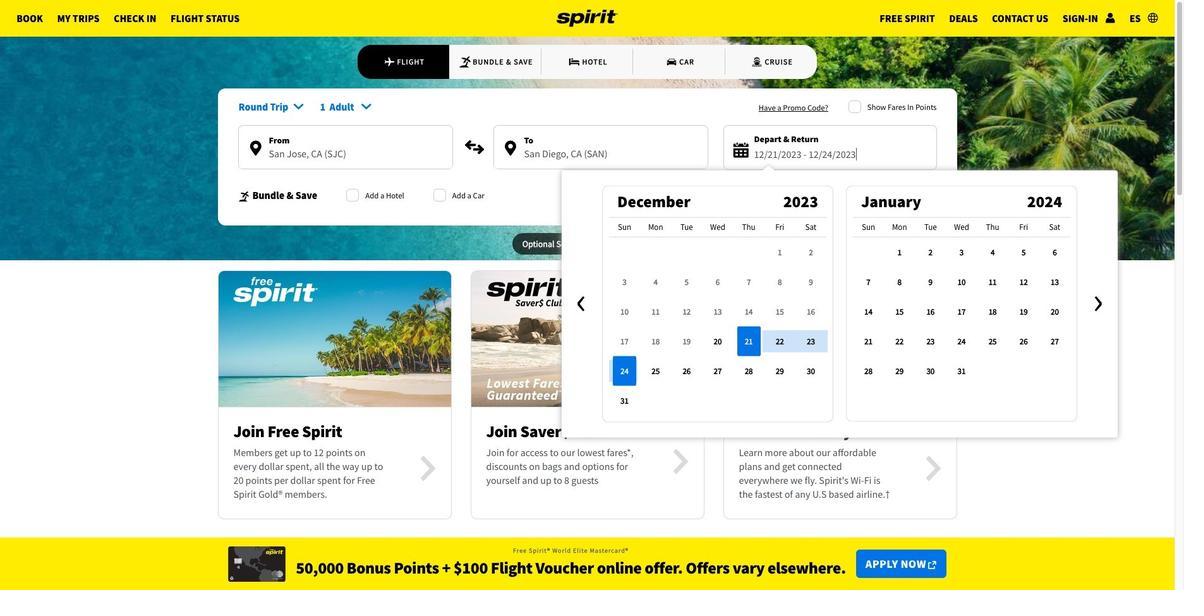 Task type: vqa. For each thing, say whether or not it's contained in the screenshot.
where_we_fly_image
no



Task type: describe. For each thing, give the bounding box(es) containing it.
external links may not meet accessibility requirements. image
[[929, 562, 937, 570]]

10 weekday element from the left
[[915, 217, 946, 237]]

free_spirit_image image
[[218, 264, 451, 414]]

world elite image
[[228, 547, 286, 582]]

6 weekday element from the left
[[765, 217, 796, 237]]

dates field
[[755, 146, 927, 162]]

13 weekday element from the left
[[1009, 217, 1040, 237]]

vacation icon image
[[459, 56, 472, 68]]

Enter City or Airport text field
[[239, 147, 452, 169]]

savers_club_image image
[[471, 264, 704, 414]]

calendar image
[[734, 143, 749, 158]]

map marker alt image for enter city or airport text field
[[250, 141, 262, 156]]

2 weekday element from the left
[[640, 217, 671, 237]]

user image
[[1106, 13, 1116, 23]]

Enter City or Airport text field
[[494, 147, 708, 169]]

car icon image
[[666, 56, 679, 68]]



Task type: locate. For each thing, give the bounding box(es) containing it.
8 weekday element from the left
[[853, 217, 884, 237]]

map marker alt image right swap airports image
[[505, 141, 517, 156]]

4 weekday element from the left
[[702, 217, 733, 237]]

5 weekday element from the left
[[733, 217, 765, 237]]

1 map marker alt image from the left
[[250, 141, 262, 156]]

map marker alt image for enter city or airport text box
[[505, 141, 517, 156]]

1 horizontal spatial map marker alt image
[[505, 141, 517, 156]]

map marker alt image up bundle and save icon
[[250, 141, 262, 156]]

flight icon image
[[384, 56, 396, 68]]

14 weekday element from the left
[[1040, 217, 1071, 237]]

1 horizontal spatial grid
[[853, 217, 1071, 386]]

global image
[[1149, 13, 1159, 23]]

3 weekday element from the left
[[671, 217, 702, 237]]

cell
[[733, 326, 765, 356], [609, 356, 640, 386], [640, 386, 671, 415]]

1 weekday element from the left
[[609, 217, 640, 237]]

7 weekday element from the left
[[796, 217, 827, 237]]

wifi image image
[[724, 264, 957, 414]]

0 horizontal spatial map marker alt image
[[250, 141, 262, 156]]

1 grid from the left
[[609, 217, 827, 415]]

grid
[[609, 217, 827, 415], [853, 217, 1071, 386]]

hotel icon image
[[569, 56, 581, 68]]

bundle and save icon image
[[238, 191, 250, 202]]

logo image
[[557, 0, 618, 37]]

2 map marker alt image from the left
[[505, 141, 517, 156]]

map marker alt image
[[250, 141, 262, 156], [505, 141, 517, 156]]

swap airports image
[[464, 137, 485, 158]]

0 horizontal spatial grid
[[609, 217, 827, 415]]

9 weekday element from the left
[[884, 217, 915, 237]]

weekday element
[[609, 217, 640, 237], [640, 217, 671, 237], [671, 217, 702, 237], [702, 217, 733, 237], [733, 217, 765, 237], [765, 217, 796, 237], [796, 217, 827, 237], [853, 217, 884, 237], [884, 217, 915, 237], [915, 217, 946, 237], [946, 217, 978, 237], [978, 217, 1009, 237], [1009, 217, 1040, 237], [1040, 217, 1071, 237]]

11 weekday element from the left
[[946, 217, 978, 237]]

2 grid from the left
[[853, 217, 1071, 386]]

12 weekday element from the left
[[978, 217, 1009, 237]]

cruise icon image
[[751, 56, 764, 68]]



